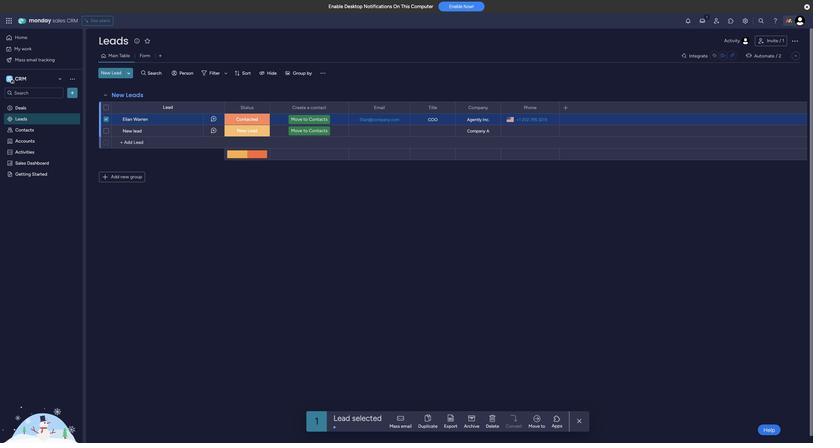 Task type: vqa. For each thing, say whether or not it's contained in the screenshot.
the Company A at top
yes



Task type: describe. For each thing, give the bounding box(es) containing it.
options image for status
[[261, 102, 265, 113]]

search everything image
[[758, 18, 765, 24]]

Title field
[[427, 104, 439, 111]]

selected
[[352, 413, 382, 423]]

mass email
[[390, 423, 412, 429]]

on
[[394, 4, 400, 9]]

move to
[[529, 423, 546, 429]]

lead
[[133, 128, 142, 134]]

invite / 1
[[768, 38, 785, 44]]

group by button
[[283, 68, 316, 78]]

form
[[140, 53, 150, 58]]

add view image
[[159, 53, 162, 58]]

to for second the move to contacts button from the top of the page
[[304, 128, 308, 133]]

elian warren
[[123, 117, 148, 122]]

angle down image
[[127, 71, 130, 76]]

agently inc.
[[467, 117, 490, 122]]

public board image
[[7, 171, 13, 177]]

now!
[[464, 4, 474, 9]]

phone
[[524, 105, 537, 110]]

person
[[180, 70, 193, 76]]

company for company
[[469, 105, 488, 110]]

elian
[[123, 117, 132, 122]]

select product image
[[6, 18, 12, 24]]

Search field
[[146, 69, 166, 78]]

c
[[8, 76, 11, 82]]

email for mass email tracking
[[26, 57, 37, 63]]

monday
[[29, 17, 51, 24]]

leads inside list box
[[15, 116, 27, 121]]

Email field
[[373, 104, 387, 111]]

see plans
[[91, 18, 110, 23]]

2 move to contacts button from the top
[[289, 126, 330, 135]]

home button
[[4, 32, 70, 43]]

options image down workspace options icon
[[69, 90, 76, 96]]

a
[[487, 129, 490, 133]]

by
[[307, 70, 312, 76]]

Status field
[[239, 104, 256, 111]]

crm inside workspace selection element
[[15, 76, 26, 82]]

hide button
[[257, 68, 281, 78]]

sort
[[242, 70, 251, 76]]

options image for phone
[[551, 102, 555, 113]]

group by
[[293, 70, 312, 76]]

lottie animation image
[[0, 377, 83, 443]]

1 inside button
[[783, 38, 785, 44]]

0 horizontal spatial 1
[[315, 415, 319, 427]]

lottie animation element
[[0, 377, 83, 443]]

lead selected
[[334, 413, 382, 423]]

2
[[779, 53, 782, 59]]

convert
[[506, 423, 522, 429]]

hide
[[267, 70, 277, 76]]

move to contacts for second the move to contacts button from the bottom of the page
[[291, 117, 328, 122]]

help
[[764, 427, 776, 433]]

dashboard
[[27, 160, 49, 166]]

elian@company.com
[[360, 117, 400, 122]]

new
[[121, 174, 129, 180]]

activity button
[[722, 36, 753, 46]]

email
[[374, 105, 385, 110]]

company a
[[468, 129, 490, 133]]

title
[[429, 105, 438, 110]]

create
[[292, 105, 306, 110]]

Search in workspace field
[[14, 89, 54, 97]]

home
[[15, 35, 27, 40]]

move to contacts for second the move to contacts button from the top of the page
[[291, 128, 328, 133]]

duplicate
[[418, 423, 438, 429]]

filter
[[210, 70, 220, 76]]

move for second the move to contacts button from the top of the page
[[291, 128, 302, 133]]

lead inside button
[[112, 70, 121, 76]]

automate / 2
[[755, 53, 782, 59]]

+1 202 795 3213
[[517, 117, 547, 122]]

/ for 1
[[780, 38, 782, 44]]

coo
[[428, 117, 438, 122]]

person button
[[169, 68, 197, 78]]

0 vertical spatial crm
[[67, 17, 78, 24]]

1 move to contacts button from the top
[[289, 115, 330, 124]]

1 horizontal spatial new lead
[[237, 128, 258, 133]]

desktop
[[345, 4, 363, 9]]

warren
[[133, 117, 148, 122]]

+1 202 795 3213 link
[[514, 115, 547, 124]]

collapse board header image
[[794, 53, 799, 58]]

New Leads field
[[110, 91, 145, 99]]

group
[[293, 70, 306, 76]]

monday sales crm
[[29, 17, 78, 24]]

contacted
[[236, 117, 258, 122]]

2 horizontal spatial options image
[[792, 37, 799, 45]]

v2 search image
[[141, 69, 146, 77]]

2 vertical spatial move
[[529, 423, 540, 429]]

inc.
[[483, 117, 490, 122]]

see plans button
[[82, 16, 113, 26]]

mass email tracking button
[[4, 55, 70, 65]]

list box containing deals
[[0, 101, 83, 267]]

contacts for second the move to contacts button from the top of the page
[[309, 128, 328, 133]]

plans
[[100, 18, 110, 23]]

menu image
[[320, 70, 326, 76]]

Company field
[[467, 104, 490, 111]]

invite
[[768, 38, 779, 44]]

email for mass email
[[401, 423, 412, 429]]

public dashboard image
[[7, 160, 13, 166]]

table
[[119, 53, 130, 58]]

new inside field
[[112, 91, 124, 99]]

2 vertical spatial to
[[541, 423, 546, 429]]

automate
[[755, 53, 775, 59]]

add new group
[[111, 174, 142, 180]]

main table
[[108, 53, 130, 58]]



Task type: locate. For each thing, give the bounding box(es) containing it.
1 vertical spatial move
[[291, 128, 302, 133]]

enable left now!
[[449, 4, 463, 9]]

a
[[307, 105, 310, 110]]

options image
[[792, 37, 799, 45], [261, 102, 265, 113], [492, 102, 497, 113]]

Phone field
[[523, 104, 539, 111]]

filter button
[[199, 68, 230, 78]]

getting
[[15, 171, 31, 177]]

company for company a
[[468, 129, 486, 133]]

enable now! button
[[439, 2, 485, 11]]

1 move to contacts from the top
[[291, 117, 328, 122]]

form button
[[135, 51, 155, 61]]

0 vertical spatial /
[[780, 38, 782, 44]]

notifications image
[[685, 18, 692, 24]]

workspace image
[[6, 75, 13, 83]]

new lead down main
[[101, 70, 121, 76]]

0 vertical spatial email
[[26, 57, 37, 63]]

mass email tracking
[[15, 57, 55, 63]]

dapulse integrations image
[[682, 53, 687, 58]]

0 vertical spatial to
[[304, 117, 308, 122]]

795
[[531, 117, 538, 122]]

0 vertical spatial mass
[[15, 57, 25, 63]]

email inside button
[[26, 57, 37, 63]]

new
[[101, 70, 111, 76], [112, 91, 124, 99], [237, 128, 247, 133], [123, 128, 132, 134]]

0 horizontal spatial email
[[26, 57, 37, 63]]

workspace selection element
[[6, 75, 27, 83]]

enable now!
[[449, 4, 474, 9]]

deals
[[15, 105, 26, 110]]

new lead down contacted
[[237, 128, 258, 133]]

new down contacted
[[237, 128, 247, 133]]

workspace options image
[[69, 76, 76, 82]]

+ Add Lead text field
[[115, 139, 222, 146]]

options image right 'phone' field
[[551, 102, 555, 113]]

help button
[[758, 425, 781, 435]]

1 horizontal spatial enable
[[449, 4, 463, 9]]

1 horizontal spatial /
[[780, 38, 782, 44]]

0 vertical spatial move to contacts button
[[289, 115, 330, 124]]

main table button
[[98, 51, 135, 61]]

enable left desktop
[[329, 4, 343, 9]]

company
[[469, 105, 488, 110], [468, 129, 486, 133]]

1 vertical spatial move to contacts
[[291, 128, 328, 133]]

arrow down image
[[222, 69, 230, 77]]

activities
[[15, 149, 34, 155]]

/ right invite at the top of the page
[[780, 38, 782, 44]]

christina overa image
[[795, 16, 806, 26]]

new lead
[[101, 70, 121, 76], [237, 128, 258, 133]]

mass inside button
[[15, 57, 25, 63]]

1 vertical spatial move to contacts button
[[289, 126, 330, 135]]

contacts inside list box
[[15, 127, 34, 133]]

see
[[91, 18, 98, 23]]

contacts for second the move to contacts button from the bottom of the page
[[309, 117, 328, 122]]

my work
[[14, 46, 32, 51]]

my
[[14, 46, 21, 51]]

0 horizontal spatial crm
[[15, 76, 26, 82]]

0 vertical spatial move
[[291, 117, 302, 122]]

to down 'a'
[[304, 117, 308, 122]]

sales
[[15, 160, 26, 166]]

sales dashboard
[[15, 160, 49, 166]]

enable for enable now!
[[449, 4, 463, 9]]

company down agently
[[468, 129, 486, 133]]

inbox image
[[700, 18, 706, 24]]

to down create a contact "field"
[[304, 128, 308, 133]]

to left apps
[[541, 423, 546, 429]]

1 vertical spatial crm
[[15, 76, 26, 82]]

add to favorites image
[[144, 38, 151, 44]]

show board description image
[[133, 38, 141, 44]]

new leads
[[112, 91, 143, 99]]

1 image
[[705, 13, 710, 21]]

mass for mass email tracking
[[15, 57, 25, 63]]

0 vertical spatial move to contacts
[[291, 117, 328, 122]]

archive
[[464, 423, 480, 429]]

leads
[[99, 33, 129, 48], [126, 91, 143, 99], [15, 116, 27, 121]]

email
[[26, 57, 37, 63], [401, 423, 412, 429]]

1 vertical spatial /
[[776, 53, 778, 59]]

mass
[[15, 57, 25, 63], [390, 423, 400, 429]]

new down main
[[101, 70, 111, 76]]

emails settings image
[[743, 18, 749, 24]]

work
[[22, 46, 32, 51]]

options image
[[69, 90, 76, 96], [340, 102, 344, 113], [401, 102, 406, 113], [447, 102, 451, 113], [551, 102, 555, 113]]

company up agently inc.
[[469, 105, 488, 110]]

this
[[401, 4, 410, 9]]

1 vertical spatial to
[[304, 128, 308, 133]]

create a contact
[[292, 105, 327, 110]]

elian@company.com link
[[358, 117, 401, 122]]

1 horizontal spatial email
[[401, 423, 412, 429]]

0 horizontal spatial options image
[[261, 102, 265, 113]]

contact
[[311, 105, 327, 110]]

0 vertical spatial new lead
[[101, 70, 121, 76]]

new inside button
[[101, 70, 111, 76]]

email left the duplicate
[[401, 423, 412, 429]]

apps image
[[728, 18, 735, 24]]

group
[[130, 174, 142, 180]]

agently
[[467, 117, 482, 122]]

leads up main
[[99, 33, 129, 48]]

0 horizontal spatial enable
[[329, 4, 343, 9]]

enable
[[329, 4, 343, 9], [449, 4, 463, 9]]

2 vertical spatial leads
[[15, 116, 27, 121]]

+1
[[517, 117, 521, 122]]

my work button
[[4, 44, 70, 54]]

invite members image
[[714, 18, 720, 24]]

1 horizontal spatial crm
[[67, 17, 78, 24]]

leads down angle down 'icon'
[[126, 91, 143, 99]]

contacts
[[309, 117, 328, 122], [15, 127, 34, 133], [309, 128, 328, 133]]

leads down deals
[[15, 116, 27, 121]]

3213
[[539, 117, 547, 122]]

Create a contact field
[[291, 104, 328, 111]]

to
[[304, 117, 308, 122], [304, 128, 308, 133], [541, 423, 546, 429]]

1 vertical spatial 1
[[315, 415, 319, 427]]

options image for title
[[447, 102, 451, 113]]

notifications
[[364, 4, 392, 9]]

status
[[241, 105, 254, 110]]

delete
[[486, 423, 500, 429]]

add
[[111, 174, 119, 180]]

202
[[522, 117, 530, 122]]

new lead
[[123, 128, 142, 134]]

move for second the move to contacts button from the bottom of the page
[[291, 117, 302, 122]]

enable for enable desktop notifications on this computer
[[329, 4, 343, 9]]

enable desktop notifications on this computer
[[329, 4, 434, 9]]

enable inside button
[[449, 4, 463, 9]]

list box
[[0, 101, 83, 267]]

help image
[[773, 18, 779, 24]]

new lead button
[[98, 68, 124, 78]]

main
[[108, 53, 118, 58]]

tracking
[[38, 57, 55, 63]]

crm right workspace icon
[[15, 76, 26, 82]]

options image right company field
[[492, 102, 497, 113]]

1 vertical spatial company
[[468, 129, 486, 133]]

options image for company
[[492, 102, 497, 113]]

options image up collapse board header icon
[[792, 37, 799, 45]]

started
[[32, 171, 47, 177]]

computer
[[411, 4, 434, 9]]

1 horizontal spatial 1
[[783, 38, 785, 44]]

new down new lead button
[[112, 91, 124, 99]]

sales
[[52, 17, 65, 24]]

apps
[[552, 423, 563, 429]]

getting started
[[15, 171, 47, 177]]

integrate
[[690, 53, 708, 59]]

new lead inside new lead button
[[101, 70, 121, 76]]

sort button
[[232, 68, 255, 78]]

1 vertical spatial leads
[[126, 91, 143, 99]]

0 vertical spatial 1
[[783, 38, 785, 44]]

options image for create a contact
[[340, 102, 344, 113]]

lead
[[112, 70, 121, 76], [163, 105, 173, 110], [248, 128, 258, 133], [334, 413, 350, 423]]

options image right email field
[[401, 102, 406, 113]]

export
[[444, 423, 458, 429]]

options image right the title field
[[447, 102, 451, 113]]

add new group button
[[99, 172, 145, 182]]

crm right sales
[[67, 17, 78, 24]]

0 horizontal spatial mass
[[15, 57, 25, 63]]

email down the my work "button" at left
[[26, 57, 37, 63]]

options image right contact
[[340, 102, 344, 113]]

options image for email
[[401, 102, 406, 113]]

1 vertical spatial mass
[[390, 423, 400, 429]]

2 move to contacts from the top
[[291, 128, 328, 133]]

0 horizontal spatial new lead
[[101, 70, 121, 76]]

leads inside field
[[126, 91, 143, 99]]

1 vertical spatial email
[[401, 423, 412, 429]]

/ for 2
[[776, 53, 778, 59]]

accounts
[[15, 138, 35, 144]]

1 horizontal spatial mass
[[390, 423, 400, 429]]

options image right "status" "field"
[[261, 102, 265, 113]]

0 vertical spatial leads
[[99, 33, 129, 48]]

1 vertical spatial new lead
[[237, 128, 258, 133]]

/ left 2
[[776, 53, 778, 59]]

option
[[0, 102, 83, 103]]

mass for mass email
[[390, 423, 400, 429]]

autopilot image
[[747, 51, 752, 60]]

activity
[[725, 38, 741, 44]]

dapulse close image
[[805, 4, 810, 10]]

Leads field
[[97, 33, 130, 48]]

0 vertical spatial company
[[469, 105, 488, 110]]

to for second the move to contacts button from the bottom of the page
[[304, 117, 308, 122]]

company inside field
[[469, 105, 488, 110]]

1 horizontal spatial options image
[[492, 102, 497, 113]]

new left lead
[[123, 128, 132, 134]]

invite / 1 button
[[755, 36, 788, 46]]

0 horizontal spatial /
[[776, 53, 778, 59]]

/ inside button
[[780, 38, 782, 44]]



